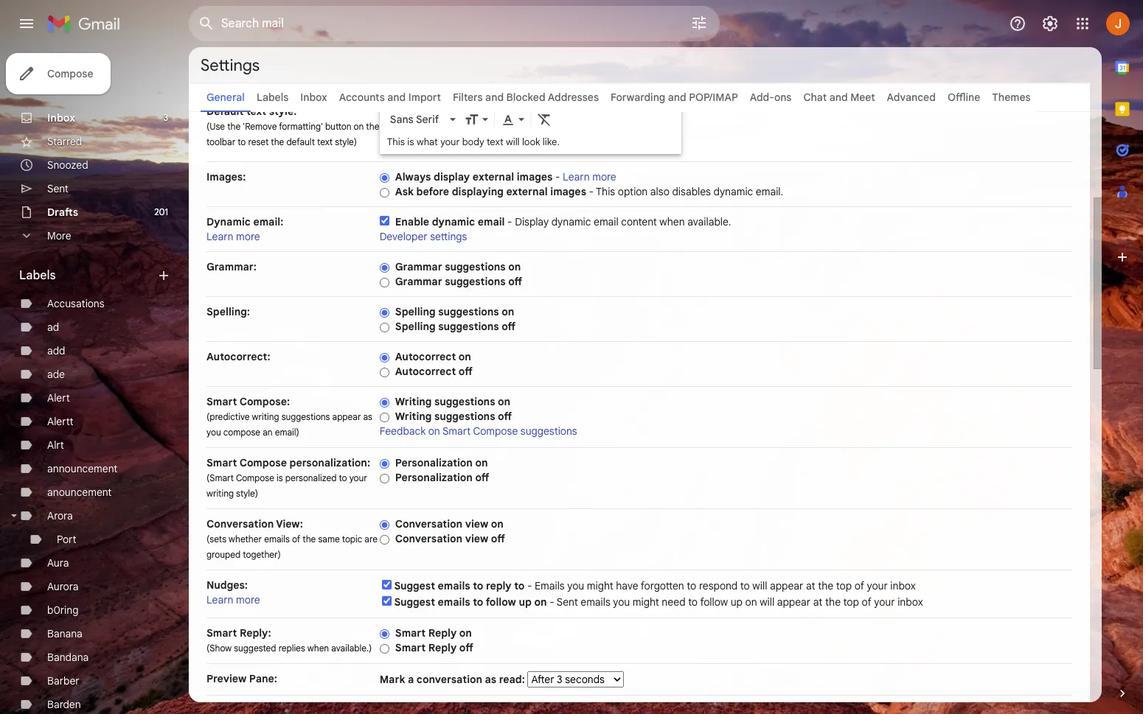 Task type: vqa. For each thing, say whether or not it's contained in the screenshot.
the "Personalization"
yes



Task type: locate. For each thing, give the bounding box(es) containing it.
grammar for grammar suggestions off
[[395, 275, 442, 288]]

bandana
[[47, 651, 89, 664]]

smart down writing suggestions off
[[442, 425, 471, 438]]

style) down button at the left top
[[335, 136, 357, 148]]

b0ring link
[[47, 604, 78, 617]]

0 horizontal spatial inbox link
[[47, 111, 75, 125]]

1 autocorrect from the top
[[395, 350, 456, 364]]

off up mark a conversation as read:
[[459, 642, 473, 655]]

Ask before displaying external images radio
[[380, 187, 389, 198]]

you inside smart compose: (predictive writing suggestions appear as you compose an email)
[[207, 427, 221, 438]]

sent down emails
[[557, 596, 578, 609]]

external down always display external images - learn more
[[506, 185, 548, 198]]

spelling for spelling suggestions off
[[395, 320, 436, 333]]

smart right smart reply off option
[[395, 642, 426, 655]]

conversation inside conversation view: (sets whether emails of the same topic are grouped together)
[[207, 518, 274, 531]]

dynamic up settings
[[432, 215, 475, 229]]

learn up ask before displaying external images - this option also disables dynamic email.
[[563, 170, 590, 184]]

external up displaying
[[473, 170, 514, 184]]

view down conversation view on
[[465, 532, 488, 546]]

learn
[[563, 170, 590, 184], [207, 230, 233, 243], [207, 594, 233, 607]]

when
[[660, 215, 685, 229], [307, 643, 329, 654]]

Spelling suggestions off radio
[[380, 322, 389, 333]]

formatting options toolbar
[[384, 105, 677, 133]]

0 vertical spatial as
[[363, 412, 372, 423]]

1 horizontal spatial labels
[[257, 91, 289, 104]]

sent
[[47, 182, 69, 195], [557, 596, 578, 609]]

1 horizontal spatial you
[[567, 580, 584, 593]]

autocorrect up autocorrect off
[[395, 350, 456, 364]]

learn down nudges:
[[207, 594, 233, 607]]

0 vertical spatial at
[[806, 580, 815, 593]]

1 vertical spatial reply
[[428, 642, 457, 655]]

add-ons
[[750, 91, 792, 104]]

spelling right spelling suggestions on option
[[395, 305, 436, 319]]

more down nudges:
[[236, 594, 260, 607]]

2 reply from the top
[[428, 642, 457, 655]]

0 horizontal spatial as
[[363, 412, 372, 423]]

accounts and import link
[[339, 91, 441, 104]]

1 vertical spatial labels
[[19, 268, 56, 283]]

1 horizontal spatial sent
[[557, 596, 578, 609]]

accusations
[[47, 297, 104, 310]]

compose inside button
[[47, 67, 93, 80]]

on inside the default text style: (use the 'remove formatting' button on the toolbar to reset the default text style)
[[354, 121, 364, 132]]

writing down the (smart
[[207, 488, 234, 499]]

smart inside smart compose: (predictive writing suggestions appear as you compose an email)
[[207, 395, 237, 409]]

to up smart reply off
[[473, 596, 483, 609]]

grammar down developer settings link
[[395, 260, 442, 274]]

emails
[[264, 534, 290, 545], [438, 580, 470, 593], [438, 596, 470, 609], [581, 596, 610, 609]]

reply
[[486, 580, 512, 593]]

labels
[[257, 91, 289, 104], [19, 268, 56, 283]]

0 vertical spatial when
[[660, 215, 685, 229]]

to down personalization:
[[339, 473, 347, 484]]

off for conversation view on
[[491, 532, 505, 546]]

aura
[[47, 557, 69, 570]]

you for compose
[[207, 427, 221, 438]]

0 horizontal spatial follow
[[486, 596, 516, 609]]

1 vertical spatial will
[[753, 580, 767, 593]]

this left the option
[[596, 185, 615, 198]]

2 vertical spatial more
[[236, 594, 260, 607]]

the inside conversation view: (sets whether emails of the same topic are grouped together)
[[303, 534, 316, 545]]

personalization down the personalization on
[[395, 471, 473, 485]]

inbox inside "labels" navigation
[[47, 111, 75, 125]]

1 personalization from the top
[[395, 457, 473, 470]]

writing right writing suggestions on radio
[[395, 395, 432, 409]]

inbox link
[[300, 91, 327, 104], [47, 111, 75, 125]]

writing for writing suggestions off
[[395, 410, 432, 423]]

view
[[465, 518, 488, 531], [465, 532, 488, 546]]

personalization
[[395, 457, 473, 470], [395, 471, 473, 485]]

as left writing suggestions off "option"
[[363, 412, 372, 423]]

conversation for conversation view: (sets whether emails of the same topic are grouped together)
[[207, 518, 274, 531]]

advanced search options image
[[684, 8, 714, 38]]

1 spelling from the top
[[395, 305, 436, 319]]

1 vertical spatial learn
[[207, 230, 233, 243]]

suggest
[[394, 580, 435, 593], [394, 596, 435, 609]]

anouncement
[[47, 486, 112, 499]]

0 vertical spatial of
[[292, 534, 300, 545]]

- up ask before displaying external images - this option also disables dynamic email.
[[555, 170, 560, 184]]

writing up the feedback
[[395, 410, 432, 423]]

inbox link up formatting' in the left top of the page
[[300, 91, 327, 104]]

sent inside "labels" navigation
[[47, 182, 69, 195]]

conversation up whether
[[207, 518, 274, 531]]

and left "pop/imap" on the top
[[668, 91, 686, 104]]

appear
[[332, 412, 361, 423], [770, 580, 803, 593], [777, 596, 811, 609]]

1 vertical spatial writing
[[207, 488, 234, 499]]

suggest emails to follow up on - sent emails you might need to follow up on will appear at the top of your inbox
[[394, 596, 923, 609]]

smart inside smart compose personalization: (smart compose is personalized to your writing style)
[[207, 457, 237, 470]]

Spelling suggestions on radio
[[380, 307, 389, 318]]

0 horizontal spatial this
[[387, 136, 405, 148]]

1 vertical spatial when
[[307, 643, 329, 654]]

2 vertical spatial of
[[862, 596, 872, 609]]

1 vertical spatial might
[[633, 596, 659, 609]]

settings
[[201, 55, 260, 75]]

writing suggestions off
[[395, 410, 512, 423]]

2 vertical spatial you
[[613, 596, 630, 609]]

smart for smart reply: (show suggested replies when available.)
[[207, 627, 237, 640]]

main menu image
[[18, 15, 35, 32]]

1 suggest from the top
[[394, 580, 435, 593]]

0 horizontal spatial up
[[519, 596, 532, 609]]

1 vertical spatial inbox
[[47, 111, 75, 125]]

sent up drafts
[[47, 182, 69, 195]]

1 horizontal spatial is
[[407, 136, 414, 148]]

1 vertical spatial personalization
[[395, 471, 473, 485]]

follow down reply at the bottom left of page
[[486, 596, 516, 609]]

autocorrect:
[[207, 350, 270, 364]]

learn inside dynamic email: learn more
[[207, 230, 233, 243]]

conversation view: (sets whether emails of the same topic are grouped together)
[[207, 518, 378, 561]]

autocorrect off
[[395, 365, 473, 378]]

grammar:
[[207, 260, 257, 274]]

- left emails
[[527, 580, 532, 593]]

when right replies
[[307, 643, 329, 654]]

conversation view off
[[395, 532, 505, 546]]

smart inside smart reply: (show suggested replies when available.)
[[207, 627, 237, 640]]

you for might
[[567, 580, 584, 593]]

1 vertical spatial more
[[236, 230, 260, 243]]

Grammar suggestions on radio
[[380, 262, 389, 273]]

1 vertical spatial is
[[277, 473, 283, 484]]

style:
[[269, 105, 297, 118]]

Search mail text field
[[221, 16, 649, 31]]

0 vertical spatial appear
[[332, 412, 361, 423]]

announcement
[[47, 462, 117, 476]]

- inside enable dynamic email - display dynamic email content when available. developer settings
[[507, 215, 512, 229]]

more inside dynamic email: learn more
[[236, 230, 260, 243]]

drafts link
[[47, 206, 78, 219]]

and right the chat
[[829, 91, 848, 104]]

off up feedback on smart compose suggestions
[[498, 410, 512, 423]]

compose down writing suggestions off
[[473, 425, 518, 438]]

0 vertical spatial personalization
[[395, 457, 473, 470]]

2 grammar from the top
[[395, 275, 442, 288]]

the
[[227, 121, 241, 132], [366, 121, 379, 132], [271, 136, 284, 148], [303, 534, 316, 545], [818, 580, 834, 593], [825, 596, 841, 609]]

1 vertical spatial at
[[813, 596, 823, 609]]

is left what
[[407, 136, 414, 148]]

style)
[[335, 136, 357, 148], [236, 488, 258, 499]]

you right emails
[[567, 580, 584, 593]]

as inside smart compose: (predictive writing suggestions appear as you compose an email)
[[363, 412, 372, 423]]

smart for smart reply off
[[395, 642, 426, 655]]

1 horizontal spatial up
[[731, 596, 743, 609]]

None checkbox
[[380, 216, 389, 226], [382, 580, 391, 590], [382, 597, 391, 606], [380, 216, 389, 226], [382, 580, 391, 590], [382, 597, 391, 606]]

0 vertical spatial suggest
[[394, 580, 435, 593]]

view up conversation view off
[[465, 518, 488, 531]]

images:
[[207, 170, 246, 184]]

labels up style:
[[257, 91, 289, 104]]

2 personalization from the top
[[395, 471, 473, 485]]

2 horizontal spatial you
[[613, 596, 630, 609]]

follow down respond
[[700, 596, 728, 609]]

3
[[163, 112, 168, 123]]

off for grammar suggestions on
[[508, 275, 522, 288]]

personalization for personalization off
[[395, 471, 473, 485]]

more
[[592, 170, 616, 184], [236, 230, 260, 243], [236, 594, 260, 607]]

0 vertical spatial autocorrect
[[395, 350, 456, 364]]

1 vertical spatial spelling
[[395, 320, 436, 333]]

is inside smart compose personalization: (smart compose is personalized to your writing style)
[[277, 473, 283, 484]]

Personalization off radio
[[380, 473, 389, 484]]

to inside smart compose personalization: (smart compose is personalized to your writing style)
[[339, 473, 347, 484]]

emails left reply at the bottom left of page
[[438, 580, 470, 593]]

0 vertical spatial view
[[465, 518, 488, 531]]

- left display
[[507, 215, 512, 229]]

(sets
[[207, 534, 226, 545]]

1 view from the top
[[465, 518, 488, 531]]

smart
[[207, 395, 237, 409], [442, 425, 471, 438], [207, 457, 237, 470], [207, 627, 237, 640], [395, 627, 426, 640], [395, 642, 426, 655]]

1 vertical spatial learn more link
[[207, 230, 260, 243]]

grammar
[[395, 260, 442, 274], [395, 275, 442, 288]]

alert
[[47, 392, 70, 405]]

are
[[365, 534, 378, 545]]

text down button at the left top
[[317, 136, 333, 148]]

this down the sans
[[387, 136, 405, 148]]

might
[[587, 580, 613, 593], [633, 596, 659, 609]]

1 vertical spatial style)
[[236, 488, 258, 499]]

1 vertical spatial top
[[843, 596, 859, 609]]

grammar for grammar suggestions on
[[395, 260, 442, 274]]

and up the sans
[[387, 91, 406, 104]]

smart up (show
[[207, 627, 237, 640]]

2 view from the top
[[465, 532, 488, 546]]

and
[[387, 91, 406, 104], [485, 91, 504, 104], [668, 91, 686, 104], [829, 91, 848, 104]]

emails up smart reply on
[[438, 596, 470, 609]]

settings
[[430, 230, 467, 243]]

1 reply from the top
[[428, 627, 457, 640]]

1 vertical spatial as
[[485, 673, 496, 687]]

option
[[618, 185, 648, 198]]

might down suggest emails to reply to - emails you might have forgotten to respond to will appear at the top of your inbox
[[633, 596, 659, 609]]

2 writing from the top
[[395, 410, 432, 423]]

of
[[292, 534, 300, 545], [855, 580, 864, 593], [862, 596, 872, 609]]

2 and from the left
[[485, 91, 504, 104]]

1 vertical spatial images
[[550, 185, 586, 198]]

4 and from the left
[[829, 91, 848, 104]]

is left personalized
[[277, 473, 283, 484]]

snoozed
[[47, 159, 88, 172]]

sent link
[[47, 182, 69, 195]]

off down 'grammar suggestions on'
[[508, 275, 522, 288]]

autocorrect down autocorrect on
[[395, 365, 456, 378]]

0 horizontal spatial email
[[478, 215, 505, 229]]

arora link
[[47, 510, 73, 523]]

when inside enable dynamic email - display dynamic email content when available. developer settings
[[660, 215, 685, 229]]

up
[[519, 596, 532, 609], [731, 596, 743, 609]]

email
[[478, 215, 505, 229], [594, 215, 619, 229]]

might left 'have'
[[587, 580, 613, 593]]

0 vertical spatial spelling
[[395, 305, 436, 319]]

1 vertical spatial grammar
[[395, 275, 442, 288]]

writing for writing suggestions on
[[395, 395, 432, 409]]

personalization off
[[395, 471, 489, 485]]

1 horizontal spatial inbox link
[[300, 91, 327, 104]]

1 horizontal spatial email
[[594, 215, 619, 229]]

and for accounts
[[387, 91, 406, 104]]

as left read:
[[485, 673, 496, 687]]

to right respond
[[740, 580, 750, 593]]

1 horizontal spatial when
[[660, 215, 685, 229]]

and right filters
[[485, 91, 504, 104]]

conversation down conversation view on
[[395, 532, 462, 546]]

0 horizontal spatial labels
[[19, 268, 56, 283]]

2 vertical spatial will
[[760, 596, 775, 609]]

Grammar suggestions off radio
[[380, 277, 389, 288]]

support image
[[1009, 15, 1027, 32]]

1 vertical spatial suggest
[[394, 596, 435, 609]]

add-
[[750, 91, 774, 104]]

0 horizontal spatial is
[[277, 473, 283, 484]]

labels heading
[[19, 268, 156, 283]]

formatting'
[[279, 121, 323, 132]]

ad link
[[47, 321, 59, 334]]

-
[[555, 170, 560, 184], [589, 185, 594, 198], [507, 215, 512, 229], [527, 580, 532, 593], [550, 596, 554, 609]]

1 and from the left
[[387, 91, 406, 104]]

grammar right grammar suggestions off option at the top left of page
[[395, 275, 442, 288]]

1 horizontal spatial follow
[[700, 596, 728, 609]]

spelling right the spelling suggestions off option
[[395, 320, 436, 333]]

off down spelling suggestions on at the top of the page
[[502, 320, 516, 333]]

1 horizontal spatial writing
[[252, 412, 279, 423]]

0 horizontal spatial writing
[[207, 488, 234, 499]]

writing
[[395, 395, 432, 409], [395, 410, 432, 423]]

0 vertical spatial external
[[473, 170, 514, 184]]

suggested
[[234, 643, 276, 654]]

0 vertical spatial style)
[[335, 136, 357, 148]]

0 horizontal spatial inbox
[[47, 111, 75, 125]]

inbox up formatting' in the left top of the page
[[300, 91, 327, 104]]

compose down gmail image
[[47, 67, 93, 80]]

1 vertical spatial inbox link
[[47, 111, 75, 125]]

suggest emails to reply to - emails you might have forgotten to respond to will appear at the top of your inbox
[[394, 580, 916, 593]]

writing down the compose:
[[252, 412, 279, 423]]

you down 'have'
[[613, 596, 630, 609]]

top
[[836, 580, 852, 593], [843, 596, 859, 609]]

arora
[[47, 510, 73, 523]]

2 suggest from the top
[[394, 596, 435, 609]]

reply down smart reply on
[[428, 642, 457, 655]]

and for chat
[[829, 91, 848, 104]]

tab list
[[1102, 47, 1143, 662]]

1 grammar from the top
[[395, 260, 442, 274]]

0 horizontal spatial style)
[[236, 488, 258, 499]]

dynamic down ask before displaying external images - this option also disables dynamic email.
[[551, 215, 591, 229]]

default text style: (use the 'remove formatting' button on the toolbar to reset the default text style)
[[207, 105, 379, 148]]

text up 'remove
[[246, 105, 266, 118]]

0 vertical spatial you
[[207, 427, 221, 438]]

0 horizontal spatial sent
[[47, 182, 69, 195]]

respond
[[699, 580, 738, 593]]

2 email from the left
[[594, 215, 619, 229]]

your inside smart compose personalization: (smart compose is personalized to your writing style)
[[349, 473, 367, 484]]

3 and from the left
[[668, 91, 686, 104]]

more down dynamic
[[236, 230, 260, 243]]

learn more link up ask before displaying external images - this option also disables dynamic email.
[[563, 170, 616, 184]]

labels for labels link
[[257, 91, 289, 104]]

2 vertical spatial learn more link
[[207, 594, 260, 607]]

labels inside "labels" navigation
[[19, 268, 56, 283]]

Writing suggestions off radio
[[380, 412, 389, 423]]

chat and meet
[[803, 91, 875, 104]]

style) up whether
[[236, 488, 258, 499]]

off for smart reply on
[[459, 642, 473, 655]]

0 vertical spatial grammar
[[395, 260, 442, 274]]

more up ask before displaying external images - this option also disables dynamic email.
[[592, 170, 616, 184]]

emails down view: in the bottom of the page
[[264, 534, 290, 545]]

smart right smart reply on option
[[395, 627, 426, 640]]

body
[[462, 136, 484, 148]]

0 vertical spatial writing
[[252, 412, 279, 423]]

whether
[[229, 534, 262, 545]]

inbox up starred link
[[47, 111, 75, 125]]

0 horizontal spatial might
[[587, 580, 613, 593]]

0 horizontal spatial when
[[307, 643, 329, 654]]

learn down dynamic
[[207, 230, 233, 243]]

personalization for personalization on
[[395, 457, 473, 470]]

smart for smart reply on
[[395, 627, 426, 640]]

you down (predictive
[[207, 427, 221, 438]]

smart for smart compose: (predictive writing suggestions appear as you compose an email)
[[207, 395, 237, 409]]

images up enable dynamic email - display dynamic email content when available. developer settings
[[550, 185, 586, 198]]

forgotten
[[641, 580, 684, 593]]

1 email from the left
[[478, 215, 505, 229]]

ask before displaying external images - this option also disables dynamic email.
[[395, 185, 783, 198]]

email left content
[[594, 215, 619, 229]]

learn more link down nudges:
[[207, 594, 260, 607]]

dynamic left email.
[[714, 185, 753, 198]]

spelling for spelling suggestions on
[[395, 305, 436, 319]]

1 horizontal spatial might
[[633, 596, 659, 609]]

topic
[[342, 534, 362, 545]]

conversation up conversation view off
[[395, 518, 462, 531]]

suggestions
[[445, 260, 506, 274], [445, 275, 506, 288], [438, 305, 499, 319], [438, 320, 499, 333], [434, 395, 495, 409], [434, 410, 495, 423], [281, 412, 330, 423], [521, 425, 577, 438]]

when down also
[[660, 215, 685, 229]]

to left reply at the bottom left of page
[[473, 580, 483, 593]]

smart up the (smart
[[207, 457, 237, 470]]

0 vertical spatial inbox
[[300, 91, 327, 104]]

1 horizontal spatial inbox
[[300, 91, 327, 104]]

email down displaying
[[478, 215, 505, 229]]

0 vertical spatial writing
[[395, 395, 432, 409]]

suggestions for writing suggestions off
[[434, 410, 495, 423]]

1 writing from the top
[[395, 395, 432, 409]]

learn more link down dynamic
[[207, 230, 260, 243]]

off up reply at the bottom left of page
[[491, 532, 505, 546]]

0 vertical spatial sent
[[47, 182, 69, 195]]

1 vertical spatial view
[[465, 532, 488, 546]]

1 horizontal spatial this
[[596, 185, 615, 198]]

images down look
[[517, 170, 553, 184]]

reply up smart reply off
[[428, 627, 457, 640]]

1 vertical spatial writing
[[395, 410, 432, 423]]

0 vertical spatial reply
[[428, 627, 457, 640]]

1 vertical spatial autocorrect
[[395, 365, 456, 378]]

personalization up 'personalization off' at the bottom
[[395, 457, 473, 470]]

reply
[[428, 627, 457, 640], [428, 642, 457, 655]]

(predictive
[[207, 412, 250, 423]]

personalization:
[[289, 457, 370, 470]]

inbox link up starred link
[[47, 111, 75, 125]]

barden
[[47, 698, 81, 712]]

2 spelling from the top
[[395, 320, 436, 333]]

suggest for suggest emails to follow up on - sent emails you might need to follow up on will appear at the top of your inbox
[[394, 596, 435, 609]]

disables
[[672, 185, 711, 198]]

read:
[[499, 673, 525, 687]]

2 up from the left
[[731, 596, 743, 609]]

personalization on
[[395, 457, 488, 470]]

to left reset
[[238, 136, 246, 148]]

2 autocorrect from the top
[[395, 365, 456, 378]]

emails inside conversation view: (sets whether emails of the same topic are grouped together)
[[264, 534, 290, 545]]

None search field
[[189, 6, 720, 41]]

2 vertical spatial learn
[[207, 594, 233, 607]]

compose down an
[[239, 457, 287, 470]]

aurora link
[[47, 580, 78, 594]]

banana
[[47, 628, 82, 641]]

labels down the more
[[19, 268, 56, 283]]



Task type: describe. For each thing, give the bounding box(es) containing it.
0 horizontal spatial dynamic
[[432, 215, 475, 229]]

1 horizontal spatial as
[[485, 673, 496, 687]]

suggestions inside smart compose: (predictive writing suggestions appear as you compose an email)
[[281, 412, 330, 423]]

content
[[621, 215, 657, 229]]

autocorrect for autocorrect off
[[395, 365, 456, 378]]

2 horizontal spatial text
[[487, 136, 504, 148]]

Writing suggestions on radio
[[380, 397, 389, 408]]

appear inside smart compose: (predictive writing suggestions appear as you compose an email)
[[332, 412, 361, 423]]

off for writing suggestions on
[[498, 410, 512, 423]]

0 vertical spatial this
[[387, 136, 405, 148]]

writing inside smart compose: (predictive writing suggestions appear as you compose an email)
[[252, 412, 279, 423]]

search mail image
[[193, 10, 220, 37]]

more button
[[0, 224, 177, 248]]

button
[[325, 121, 351, 132]]

Conversation view on radio
[[380, 520, 389, 531]]

0 vertical spatial images
[[517, 170, 553, 184]]

to right reply at the bottom left of page
[[514, 580, 525, 593]]

1 horizontal spatial text
[[317, 136, 333, 148]]

ade link
[[47, 368, 65, 381]]

aura link
[[47, 557, 69, 570]]

(use
[[207, 121, 225, 132]]

personalized
[[285, 473, 337, 484]]

view for on
[[465, 518, 488, 531]]

of inside conversation view: (sets whether emails of the same topic are grouped together)
[[292, 534, 300, 545]]

'remove
[[243, 121, 277, 132]]

compose right the (smart
[[236, 473, 274, 484]]

grammar suggestions on
[[395, 260, 521, 274]]

email)
[[275, 427, 299, 438]]

remove formatting ‪(⌘\)‬ image
[[537, 112, 552, 127]]

smart reply: (show suggested replies when available.)
[[207, 627, 372, 654]]

autocorrect on
[[395, 350, 471, 364]]

writing inside smart compose personalization: (smart compose is personalized to your writing style)
[[207, 488, 234, 499]]

available.)
[[331, 643, 372, 654]]

to right need
[[688, 596, 698, 609]]

2 vertical spatial appear
[[777, 596, 811, 609]]

Autocorrect off radio
[[380, 367, 389, 378]]

compose
[[223, 427, 260, 438]]

suggestions for spelling suggestions on
[[438, 305, 499, 319]]

style) inside smart compose personalization: (smart compose is personalized to your writing style)
[[236, 488, 258, 499]]

Conversation view off radio
[[380, 535, 389, 546]]

snoozed link
[[47, 159, 88, 172]]

alrt link
[[47, 439, 64, 452]]

preview
[[207, 673, 247, 686]]

email.
[[756, 185, 783, 198]]

Personalization on radio
[[380, 459, 389, 470]]

to left respond
[[687, 580, 696, 593]]

1 follow from the left
[[486, 596, 516, 609]]

offline link
[[948, 91, 980, 104]]

learn inside nudges: learn more
[[207, 594, 233, 607]]

2 follow from the left
[[700, 596, 728, 609]]

port
[[57, 533, 76, 546]]

0 vertical spatial is
[[407, 136, 414, 148]]

settings image
[[1041, 15, 1059, 32]]

0 horizontal spatial text
[[246, 105, 266, 118]]

view:
[[276, 518, 303, 531]]

Always display external images radio
[[380, 172, 389, 183]]

preview pane:
[[207, 673, 277, 686]]

1 horizontal spatial dynamic
[[551, 215, 591, 229]]

suggestions for grammar suggestions on
[[445, 260, 506, 274]]

labels navigation
[[0, 47, 189, 715]]

import
[[408, 91, 441, 104]]

Smart Reply on radio
[[380, 629, 389, 640]]

when inside smart reply: (show suggested replies when available.)
[[307, 643, 329, 654]]

alertt link
[[47, 415, 73, 428]]

an
[[263, 427, 273, 438]]

email:
[[253, 215, 283, 229]]

off up writing suggestions on
[[459, 365, 473, 378]]

reply:
[[240, 627, 271, 640]]

more inside nudges: learn more
[[236, 594, 260, 607]]

off down the personalization on
[[475, 471, 489, 485]]

pop/imap
[[689, 91, 738, 104]]

1 vertical spatial of
[[855, 580, 864, 593]]

sans serif
[[390, 113, 439, 126]]

accusations link
[[47, 297, 104, 310]]

general link
[[207, 91, 245, 104]]

smart for smart compose personalization: (smart compose is personalized to your writing style)
[[207, 457, 237, 470]]

emails
[[535, 580, 565, 593]]

2 horizontal spatial dynamic
[[714, 185, 753, 198]]

advanced link
[[887, 91, 936, 104]]

meet
[[850, 91, 875, 104]]

Smart Reply off radio
[[380, 644, 389, 655]]

this is what your body text will look like.
[[387, 136, 560, 148]]

advanced
[[887, 91, 936, 104]]

always display external images - learn more
[[395, 170, 616, 184]]

labels link
[[257, 91, 289, 104]]

nudges:
[[207, 579, 248, 592]]

more
[[47, 229, 71, 243]]

sans serif option
[[387, 112, 447, 127]]

0 vertical spatial top
[[836, 580, 852, 593]]

aurora
[[47, 580, 78, 594]]

learn more link for nudges:
[[207, 594, 260, 607]]

conversation view on
[[395, 518, 504, 531]]

enable dynamic email - display dynamic email content when available. developer settings
[[380, 215, 731, 243]]

201
[[154, 207, 168, 218]]

suggest for suggest emails to reply to - emails you might have forgotten to respond to will appear at the top of your inbox
[[394, 580, 435, 593]]

ad
[[47, 321, 59, 334]]

displaying
[[452, 185, 504, 198]]

a
[[408, 673, 414, 687]]

have
[[616, 580, 638, 593]]

writing suggestions on
[[395, 395, 510, 409]]

suggestions for spelling suggestions off
[[438, 320, 499, 333]]

off for spelling suggestions on
[[502, 320, 516, 333]]

and for forwarding
[[668, 91, 686, 104]]

ade
[[47, 368, 65, 381]]

reply for on
[[428, 627, 457, 640]]

general
[[207, 91, 245, 104]]

(show
[[207, 643, 232, 654]]

dynamic
[[207, 215, 251, 229]]

and for filters
[[485, 91, 504, 104]]

suggestions for writing suggestions on
[[434, 395, 495, 409]]

1 vertical spatial inbox
[[898, 596, 923, 609]]

Autocorrect on radio
[[380, 352, 389, 363]]

forwarding
[[611, 91, 665, 104]]

need
[[662, 596, 686, 609]]

chat and meet link
[[803, 91, 875, 104]]

style) inside the default text style: (use the 'remove formatting' button on the toolbar to reset the default text style)
[[335, 136, 357, 148]]

port link
[[57, 533, 76, 546]]

display
[[434, 170, 470, 184]]

grouped
[[207, 549, 241, 561]]

view for off
[[465, 532, 488, 546]]

filters and blocked addresses link
[[453, 91, 599, 104]]

conversation for conversation view on
[[395, 518, 462, 531]]

starred
[[47, 135, 82, 148]]

conversation for conversation view off
[[395, 532, 462, 546]]

0 vertical spatial inbox
[[890, 580, 916, 593]]

developer
[[380, 230, 427, 243]]

like.
[[543, 136, 560, 148]]

mark a conversation as read:
[[380, 673, 528, 687]]

together)
[[243, 549, 281, 561]]

ons
[[774, 91, 792, 104]]

- down emails
[[550, 596, 554, 609]]

filters
[[453, 91, 483, 104]]

gmail image
[[47, 9, 128, 38]]

to inside the default text style: (use the 'remove formatting' button on the toolbar to reset the default text style)
[[238, 136, 246, 148]]

0 vertical spatial learn more link
[[563, 170, 616, 184]]

drafts
[[47, 206, 78, 219]]

suggestions for grammar suggestions off
[[445, 275, 506, 288]]

autocorrect for autocorrect on
[[395, 350, 456, 364]]

add-ons link
[[750, 91, 792, 104]]

what
[[417, 136, 438, 148]]

(smart
[[207, 473, 234, 484]]

display
[[515, 215, 549, 229]]

0 vertical spatial learn
[[563, 170, 590, 184]]

starred link
[[47, 135, 82, 148]]

offline
[[948, 91, 980, 104]]

spelling suggestions off
[[395, 320, 516, 333]]

1 up from the left
[[519, 596, 532, 609]]

1 vertical spatial sent
[[557, 596, 578, 609]]

smart reply on
[[395, 627, 472, 640]]

1 vertical spatial this
[[596, 185, 615, 198]]

0 vertical spatial will
[[506, 136, 520, 148]]

themes
[[992, 91, 1031, 104]]

1 vertical spatial appear
[[770, 580, 803, 593]]

learn more link for dynamic email:
[[207, 230, 260, 243]]

also
[[650, 185, 670, 198]]

available.
[[687, 215, 731, 229]]

emails down suggest emails to reply to - emails you might have forgotten to respond to will appear at the top of your inbox
[[581, 596, 610, 609]]

- left the option
[[589, 185, 594, 198]]

spelling suggestions on
[[395, 305, 514, 319]]

0 vertical spatial might
[[587, 580, 613, 593]]

0 vertical spatial more
[[592, 170, 616, 184]]

accounts
[[339, 91, 385, 104]]

reply for off
[[428, 642, 457, 655]]

labels for labels heading
[[19, 268, 56, 283]]

1 vertical spatial external
[[506, 185, 548, 198]]



